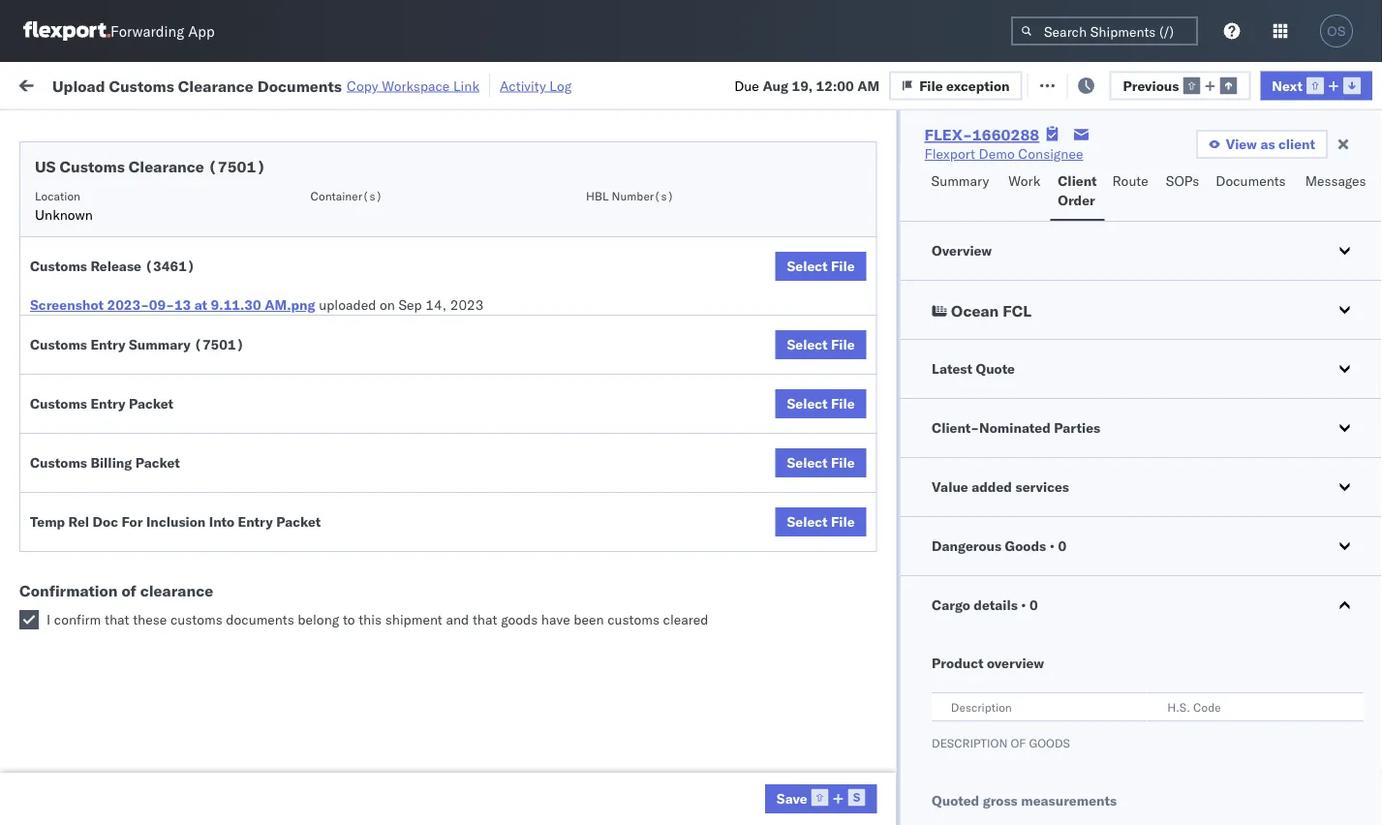 Task type: vqa. For each thing, say whether or not it's contained in the screenshot.
Omkar
no



Task type: locate. For each thing, give the bounding box(es) containing it.
delivery inside button
[[98, 577, 147, 594]]

sops button
[[1159, 164, 1209, 221]]

select file button for customs entry summary (7501)
[[776, 330, 867, 359]]

upload for upload customs clearance documents
[[45, 397, 89, 414]]

that
[[105, 611, 129, 628], [473, 611, 498, 628]]

karl down the description of goods
[[1011, 791, 1036, 808]]

1 flex-1889466 from the top
[[1070, 450, 1170, 467]]

0 horizontal spatial of
[[122, 581, 136, 601]]

exception down search shipments (/) "text field"
[[1080, 75, 1143, 92]]

description up quoted
[[932, 736, 1008, 750]]

2 select file button from the top
[[776, 330, 867, 359]]

1 vertical spatial work
[[1009, 172, 1041, 189]]

2023
[[450, 297, 484, 313], [460, 621, 494, 638], [460, 749, 494, 765]]

account down bookings test consignee
[[945, 663, 996, 680]]

0 vertical spatial at
[[384, 75, 397, 92]]

11:59 pm pst, dec 13, 2022 up 4:00 pm pst, dec 23, 2022
[[312, 493, 497, 510]]

14,
[[426, 297, 447, 313]]

0 vertical spatial -
[[999, 663, 1008, 680]]

0 right "details"
[[1030, 597, 1038, 614]]

1 vertical spatial lagerfeld
[[1039, 706, 1097, 723]]

account down the description of goods
[[945, 791, 996, 808]]

clearance inside upload customs clearance documents
[[150, 397, 212, 414]]

1 flex-1846748 from the top
[[1070, 194, 1170, 211]]

0 horizontal spatial on
[[380, 297, 395, 313]]

pst, for schedule pickup from los angeles, ca link for 6th 'schedule pickup from los angeles, ca' button from the top
[[378, 749, 407, 765]]

0 horizontal spatial work
[[210, 75, 244, 92]]

schedule pickup from los angeles, ca button
[[45, 225, 275, 266], [45, 268, 275, 309], [45, 353, 275, 394], [45, 438, 275, 479], [45, 609, 275, 650], [45, 737, 275, 778]]

select file button
[[776, 252, 867, 281], [776, 330, 867, 359], [776, 390, 867, 419], [776, 449, 867, 478], [776, 508, 867, 537]]

delivery for 1st schedule delivery appointment link
[[105, 193, 155, 210]]

karl right product
[[1011, 663, 1036, 680]]

1 hlxu626948 from the top
[[1297, 236, 1383, 253]]

2 11:59 pm pdt, nov 4, 2022 from the top
[[312, 237, 490, 254]]

3 1846748 from the top
[[1111, 322, 1170, 339]]

summary down the 09-
[[129, 336, 191, 353]]

2 vertical spatial integration test account - karl lagerfeld
[[845, 791, 1097, 808]]

1 schedule from the top
[[45, 193, 102, 210]]

1 vertical spatial documents
[[1216, 172, 1286, 189]]

flexport
[[925, 145, 976, 162]]

flex-2130387 down flex-1662119
[[1070, 791, 1170, 808]]

1 horizontal spatial of
[[1011, 736, 1026, 750]]

confirm pickup from los angeles, ca button
[[45, 524, 275, 564]]

schedule pickup from los angeles, ca link for 6th 'schedule pickup from los angeles, ca' button from the top
[[45, 737, 275, 776]]

2 vertical spatial account
[[945, 791, 996, 808]]

1 vertical spatial jan
[[411, 749, 432, 765]]

11:59 for 'schedule delivery appointment' button related to 11:59 pm pdt, nov 4, 2022
[[312, 322, 350, 339]]

1 vertical spatial •
[[1021, 597, 1026, 614]]

import
[[163, 75, 207, 92]]

schedule delivery appointment link for 11:59 pm pst, dec 13, 2022
[[45, 491, 238, 510]]

1 vertical spatial upload
[[45, 397, 89, 414]]

4 schedule pickup from los angeles, ca link from the top
[[45, 438, 275, 477]]

angeles, for 6th 'schedule pickup from los angeles, ca' button from the top
[[208, 738, 261, 755]]

7 ca from the top
[[45, 757, 63, 774]]

0 vertical spatial schedule delivery appointment link
[[45, 192, 238, 212]]

4 ceau7522281, hlxu626948 from the top
[[1194, 364, 1383, 381]]

of up these
[[122, 581, 136, 601]]

0 vertical spatial upload
[[52, 76, 105, 95]]

5 4, from the top
[[440, 365, 453, 382]]

upload customs clearance documents button
[[45, 396, 275, 437]]

1 vertical spatial of
[[1011, 736, 1026, 750]]

1 vertical spatial schedule delivery appointment button
[[45, 320, 238, 342]]

205
[[445, 75, 470, 92]]

hbl
[[586, 188, 609, 203]]

1662119
[[1111, 749, 1170, 765]]

0 vertical spatial jan
[[411, 621, 432, 638]]

from inside confirm pickup from los angeles, ca
[[143, 525, 171, 542]]

0 vertical spatial karl
[[1011, 663, 1036, 680]]

4 4, from the top
[[440, 322, 453, 339]]

next
[[1273, 77, 1303, 94]]

0 vertical spatial flex-2130387
[[1070, 706, 1170, 723]]

1 vertical spatial goods
[[1029, 736, 1070, 750]]

am
[[858, 77, 880, 94]]

pst, for schedule delivery appointment link corresponding to 11:59 pm pst, dec 13, 2022
[[378, 493, 407, 510]]

2 schedule delivery appointment link from the top
[[45, 320, 238, 340]]

schedule delivery appointment link down us customs clearance (7501)
[[45, 192, 238, 212]]

0 vertical spatial 2023
[[450, 297, 484, 313]]

2 confirm from the top
[[45, 577, 94, 594]]

1 vertical spatial description
[[932, 736, 1008, 750]]

3 resize handle column header from the left
[[560, 150, 583, 826]]

4 select file button from the top
[[776, 449, 867, 478]]

• for goods
[[1050, 538, 1055, 555]]

0 vertical spatial 11:59 pm pst, dec 13, 2022
[[312, 450, 497, 467]]

dec for schedule pickup from los angeles, ca
[[411, 450, 436, 467]]

demo
[[979, 145, 1015, 162]]

5 resize handle column header from the left
[[812, 150, 835, 826]]

1 horizontal spatial customs
[[608, 611, 660, 628]]

0 vertical spatial •
[[1050, 538, 1055, 555]]

0 for dangerous goods • 0
[[1058, 538, 1066, 555]]

select file for temp rel doc for inclusion into entry packet
[[787, 514, 855, 531]]

nov right container(s)
[[412, 194, 437, 211]]

1 vertical spatial schedule delivery appointment
[[45, 321, 238, 338]]

3 11:59 from the top
[[312, 280, 350, 297]]

None checkbox
[[19, 610, 39, 630]]

customs left billing
[[30, 454, 87, 471]]

1 13, from the top
[[439, 450, 460, 467]]

1 11:59 pm pst, dec 13, 2022 from the top
[[312, 450, 497, 467]]

on
[[474, 75, 489, 92], [380, 297, 395, 313]]

number(s)
[[612, 188, 674, 203]]

resize handle column header
[[277, 150, 300, 826], [492, 150, 515, 826], [560, 150, 583, 826], [686, 150, 709, 826], [812, 150, 835, 826], [1006, 150, 1029, 826], [1161, 150, 1184, 826], [1287, 150, 1310, 826], [1348, 150, 1371, 826]]

- up the description of goods
[[999, 706, 1008, 723]]

- right product
[[999, 663, 1008, 680]]

2 hlxu626948 from the top
[[1297, 279, 1383, 296]]

1 horizontal spatial summary
[[932, 172, 990, 189]]

at right 13
[[194, 297, 208, 313]]

2 lagerfeld from the top
[[1039, 706, 1097, 723]]

2 karl from the top
[[1011, 706, 1036, 723]]

pm for 2nd 'schedule pickup from los angeles, ca' button from the top
[[353, 280, 374, 297]]

work button
[[1001, 164, 1051, 221]]

1 vertical spatial 11:59 pm pst, dec 13, 2022
[[312, 493, 497, 510]]

quoted
[[932, 793, 979, 810]]

0 horizontal spatial consignee
[[845, 158, 901, 173]]

2 vertical spatial clearance
[[150, 397, 212, 414]]

nominated
[[979, 420, 1051, 437]]

2 11:59 pm pst, dec 13, 2022 from the top
[[312, 493, 497, 510]]

1 vertical spatial -
[[999, 706, 1008, 723]]

delivery down us customs clearance (7501)
[[105, 193, 155, 210]]

2 account from the top
[[945, 706, 996, 723]]

0 vertical spatial 0
[[1058, 538, 1066, 555]]

1 select file button from the top
[[776, 252, 867, 281]]

(7501) down upload customs clearance documents copy workspace link
[[208, 157, 266, 176]]

0 vertical spatial clearance
[[178, 76, 254, 95]]

11:59 for 2nd 'schedule pickup from los angeles, ca' button from the top
[[312, 280, 350, 297]]

3 11:59 pm pdt, nov 4, 2022 from the top
[[312, 280, 490, 297]]

vandelay up save button
[[719, 749, 775, 765]]

clearance for upload customs clearance documents copy workspace link
[[178, 76, 254, 95]]

summary down flexport
[[932, 172, 990, 189]]

west
[[904, 749, 935, 765]]

5 test1234 from the top
[[1320, 365, 1383, 382]]

select file button for customs entry packet
[[776, 390, 867, 419]]

ocean fcl inside button
[[951, 301, 1031, 321]]

nov for 2nd 'schedule pickup from los angeles, ca' button from the top schedule pickup from los angeles, ca link
[[412, 280, 437, 297]]

0 vertical spatial appointment
[[159, 193, 238, 210]]

2130387 up 1662119
[[1111, 706, 1170, 723]]

clearance for upload customs clearance documents
[[150, 397, 212, 414]]

1 vertical spatial account
[[945, 706, 996, 723]]

ceau7522281, for third 'schedule pickup from los angeles, ca' button schedule pickup from los angeles, ca link
[[1194, 364, 1293, 381]]

2023 right '24,'
[[460, 749, 494, 765]]

schedule pickup from los angeles, ca link for third 'schedule pickup from los angeles, ca' button
[[45, 353, 275, 392]]

shipment
[[385, 611, 443, 628]]

schedule delivery appointment link down "2023-"
[[45, 320, 238, 340]]

client
[[1279, 136, 1316, 153]]

this
[[359, 611, 382, 628]]

2023-
[[107, 297, 149, 313]]

nov right uploaded
[[412, 280, 437, 297]]

759
[[356, 75, 381, 92]]

2 vertical spatial -
[[999, 791, 1008, 808]]

appointment for 11:59 pm pst, dec 13, 2022
[[159, 492, 238, 509]]

1 select file from the top
[[787, 258, 855, 275]]

select for customs billing packet
[[787, 454, 828, 471]]

clearance down import
[[129, 157, 204, 176]]

file for customs billing packet
[[831, 454, 855, 471]]

message (0)
[[260, 75, 339, 92]]

upload up customs billing packet
[[45, 397, 89, 414]]

hlxu626948 for the upload customs clearance documents button
[[1297, 407, 1383, 424]]

schedule for 'schedule delivery appointment' button related to 11:59 pm pdt, nov 4, 2022
[[45, 321, 102, 338]]

2 select file from the top
[[787, 336, 855, 353]]

packet for customs entry packet
[[129, 395, 174, 412]]

message
[[260, 75, 314, 92]]

flex-1889466 for schedule pickup from los angeles, ca
[[1070, 450, 1170, 467]]

3 flex-1889466 from the top
[[1070, 535, 1170, 552]]

2 1846748 from the top
[[1111, 280, 1170, 297]]

4 1889466 from the top
[[1111, 578, 1170, 595]]

0 vertical spatial dec
[[411, 450, 436, 467]]

0 horizontal spatial 0
[[1030, 597, 1038, 614]]

ocean fcl
[[593, 194, 661, 211], [593, 237, 661, 254], [951, 301, 1031, 321], [593, 365, 661, 382], [593, 407, 661, 424], [593, 450, 661, 467], [593, 493, 661, 510], [593, 535, 661, 552], [593, 621, 661, 638], [593, 749, 661, 765]]

1 vertical spatial packet
[[135, 454, 180, 471]]

dec up 23,
[[411, 493, 436, 510]]

select file
[[787, 258, 855, 275], [787, 336, 855, 353], [787, 395, 855, 412], [787, 454, 855, 471], [787, 514, 855, 531]]

previous
[[1124, 77, 1180, 94]]

order
[[1058, 192, 1096, 209]]

2 1889466 from the top
[[1111, 493, 1170, 510]]

file for customs entry packet
[[831, 395, 855, 412]]

1846748 for schedule delivery appointment
[[1111, 322, 1170, 339]]

track
[[493, 75, 524, 92]]

0 horizontal spatial vandelay
[[719, 749, 775, 765]]

1 vandelay from the left
[[719, 749, 775, 765]]

2 lhuu7894563, from the top
[[1194, 492, 1294, 509]]

2 vertical spatial lagerfeld
[[1039, 791, 1097, 808]]

select file for customs billing packet
[[787, 454, 855, 471]]

nov down '14,'
[[412, 322, 437, 339]]

overview
[[932, 242, 992, 259]]

2 13, from the top
[[439, 493, 460, 510]]

5 11:59 pm pdt, nov 4, 2022 from the top
[[312, 365, 490, 382]]

0 vertical spatial 2130387
[[1111, 706, 1170, 723]]

• right goods
[[1050, 538, 1055, 555]]

jan for 12,
[[411, 621, 432, 638]]

2 vertical spatial karl
[[1011, 791, 1036, 808]]

ca for first 'schedule pickup from los angeles, ca' button from the top of the page
[[45, 246, 63, 263]]

schedule delivery appointment for 11:59 pm pst, dec 13, 2022
[[45, 492, 238, 509]]

ca inside confirm pickup from los angeles, ca
[[45, 544, 63, 561]]

1 horizontal spatial exception
[[1080, 75, 1143, 92]]

integration test account - karl lagerfeld up the description of goods
[[845, 706, 1097, 723]]

delivery down "2023-"
[[105, 321, 155, 338]]

4 11:59 pm pdt, nov 4, 2022 from the top
[[312, 322, 490, 339]]

ca for the confirm pickup from los angeles, ca button
[[45, 544, 63, 561]]

consignee
[[1019, 145, 1084, 162], [845, 158, 901, 173], [934, 621, 999, 638]]

2 jan from the top
[[411, 749, 432, 765]]

pickup
[[105, 226, 147, 243], [105, 269, 147, 286], [105, 354, 147, 371], [105, 439, 147, 456], [98, 525, 139, 542], [105, 610, 147, 627], [105, 738, 147, 755]]

confirm inside confirm pickup from los angeles, ca
[[45, 525, 94, 542]]

to
[[343, 611, 355, 628]]

packet up '4:00'
[[276, 514, 321, 531]]

0 horizontal spatial that
[[105, 611, 129, 628]]

1 horizontal spatial on
[[474, 75, 489, 92]]

3 schedule pickup from los angeles, ca link from the top
[[45, 353, 275, 392]]

1 vertical spatial 0
[[1030, 597, 1038, 614]]

by:
[[70, 119, 89, 136]]

unknown
[[35, 206, 93, 223]]

pst, right to
[[378, 621, 407, 638]]

4 select file from the top
[[787, 454, 855, 471]]

packet down customs entry summary (7501)
[[129, 395, 174, 412]]

2 ceau7522281, from the top
[[1194, 279, 1293, 296]]

summary inside button
[[932, 172, 990, 189]]

documents for upload customs clearance documents
[[45, 416, 115, 433]]

that down confirmation of clearance
[[105, 611, 129, 628]]

0 horizontal spatial •
[[1021, 597, 1026, 614]]

batch
[[1275, 75, 1313, 92]]

11:59 pm pst, dec 13, 2022 down 11:00 pm pst, nov 8, 2022
[[312, 450, 497, 467]]

file for customs release (3461)
[[831, 258, 855, 275]]

0 vertical spatial schedule delivery appointment
[[45, 193, 238, 210]]

1889466
[[1111, 450, 1170, 467], [1111, 493, 1170, 510], [1111, 535, 1170, 552], [1111, 578, 1170, 595]]

pst, left '8,'
[[378, 407, 407, 424]]

3 karl from the top
[[1011, 791, 1036, 808]]

jan for 24,
[[411, 749, 432, 765]]

3 ca from the top
[[45, 374, 63, 390]]

4 uetu523847 from the top
[[1297, 578, 1383, 594]]

for
[[122, 514, 143, 531]]

0 vertical spatial account
[[945, 663, 996, 680]]

3 schedule from the top
[[45, 269, 102, 286]]

2130387
[[1111, 706, 1170, 723], [1111, 791, 1170, 808]]

ocean
[[593, 194, 633, 211], [887, 194, 927, 211], [593, 237, 633, 254], [761, 237, 801, 254], [887, 237, 927, 254], [761, 280, 801, 297], [887, 280, 927, 297], [951, 301, 999, 321], [761, 322, 801, 339], [887, 322, 927, 339], [593, 365, 633, 382], [761, 365, 801, 382], [887, 365, 927, 382], [593, 407, 633, 424], [761, 407, 801, 424], [887, 407, 927, 424], [593, 450, 633, 467], [761, 450, 801, 467], [887, 450, 927, 467], [593, 493, 633, 510], [761, 493, 801, 510], [887, 493, 927, 510], [593, 535, 633, 552], [761, 535, 801, 552], [887, 535, 927, 552], [887, 578, 927, 595], [593, 621, 633, 638], [593, 749, 633, 765]]

consignee inside consignee button
[[845, 158, 901, 173]]

3 lhuu7894563, from the top
[[1194, 535, 1294, 552]]

11:59 for first 'schedule pickup from los angeles, ca' button from the top of the page
[[312, 237, 350, 254]]

documents down view
[[1216, 172, 1286, 189]]

1 vertical spatial dec
[[411, 493, 436, 510]]

1 horizontal spatial vandelay
[[845, 749, 901, 765]]

file for temp rel doc for inclusion into entry packet
[[831, 514, 855, 531]]

hlxu626948
[[1297, 236, 1383, 253], [1297, 279, 1383, 296], [1297, 322, 1383, 339], [1297, 364, 1383, 381], [1297, 407, 1383, 424]]

pst, for confirm pickup from los angeles, ca "link"
[[369, 535, 399, 552]]

angeles, for the confirm pickup from los angeles, ca button
[[200, 525, 253, 542]]

appointment up the inclusion in the bottom left of the page
[[159, 492, 238, 509]]

view
[[1226, 136, 1258, 153]]

1 horizontal spatial consignee
[[934, 621, 999, 638]]

exception up flex-1660288 link in the top right of the page
[[947, 77, 1010, 94]]

13, down '8,'
[[439, 450, 460, 467]]

schedule for 1st 'schedule delivery appointment' button from the top
[[45, 193, 102, 210]]

2 vertical spatial schedule delivery appointment
[[45, 492, 238, 509]]

appointment down 13
[[159, 321, 238, 338]]

customs down forwarding
[[109, 76, 174, 95]]

jan
[[411, 621, 432, 638], [411, 749, 432, 765]]

3 schedule delivery appointment link from the top
[[45, 491, 238, 510]]

sops
[[1166, 172, 1200, 189]]

0 vertical spatial of
[[122, 581, 136, 601]]

link
[[453, 77, 480, 94]]

activity
[[500, 77, 546, 94]]

consignee up client
[[1019, 145, 1084, 162]]

2 vertical spatial integration
[[845, 791, 912, 808]]

2 horizontal spatial consignee
[[1019, 145, 1084, 162]]

2023 for 24,
[[460, 749, 494, 765]]

file exception down search shipments (/) "text field"
[[1053, 75, 1143, 92]]

schedule for first 'schedule pickup from los angeles, ca' button from the top of the page
[[45, 226, 102, 243]]

confirm delivery button
[[45, 576, 147, 597]]

4 flex-1889466 from the top
[[1070, 578, 1170, 595]]

Search Work text field
[[732, 69, 943, 98]]

0 vertical spatial documents
[[258, 76, 342, 95]]

0 vertical spatial confirm
[[45, 525, 94, 542]]

2 vertical spatial schedule delivery appointment button
[[45, 491, 238, 512]]

dec for schedule delivery appointment
[[411, 493, 436, 510]]

confirm pickup from los angeles, ca
[[45, 525, 253, 561]]

8 11:59 from the top
[[312, 621, 350, 638]]

1 vertical spatial confirm
[[45, 577, 94, 594]]

due aug 19, 12:00 am
[[735, 77, 880, 94]]

abcdefg7 for schedule pickup from los angeles, ca
[[1320, 450, 1383, 467]]

description up the description of goods
[[951, 700, 1012, 715]]

select for customs entry summary (7501)
[[787, 336, 828, 353]]

bosch ocean test
[[845, 194, 956, 211], [719, 237, 830, 254], [845, 237, 956, 254], [719, 280, 830, 297], [845, 280, 956, 297], [719, 322, 830, 339], [845, 322, 956, 339], [719, 365, 830, 382], [845, 365, 956, 382], [719, 407, 830, 424], [845, 407, 956, 424], [719, 450, 830, 467], [845, 450, 956, 467], [719, 493, 830, 510], [845, 493, 956, 510], [719, 535, 830, 552], [845, 535, 956, 552], [845, 578, 956, 595]]

3 1889466 from the top
[[1111, 535, 1170, 552]]

vandelay left west
[[845, 749, 901, 765]]

i
[[47, 611, 51, 628]]

dec left 23,
[[402, 535, 428, 552]]

clearance
[[178, 76, 254, 95], [129, 157, 204, 176], [150, 397, 212, 414]]

select for customs release (3461)
[[787, 258, 828, 275]]

select file button for customs release (3461)
[[776, 252, 867, 281]]

confirm inside confirm delivery link
[[45, 577, 94, 594]]

value added services
[[932, 479, 1069, 496]]

summary button
[[924, 164, 1001, 221]]

0 vertical spatial lagerfeld
[[1039, 663, 1097, 680]]

9 resize handle column header from the left
[[1348, 150, 1371, 826]]

clearance down customs entry summary (7501)
[[150, 397, 212, 414]]

customs billing packet
[[30, 454, 180, 471]]

integration down bookings in the bottom right of the page
[[845, 663, 912, 680]]

integration down 'vandelay west'
[[845, 791, 912, 808]]

11:59 for 'schedule delivery appointment' button corresponding to 11:59 pm pst, dec 13, 2022
[[312, 493, 350, 510]]

2 ceau7522281, hlxu626948 from the top
[[1194, 279, 1383, 296]]

at left risk
[[384, 75, 397, 92]]

confirm for confirm pickup from los angeles, ca
[[45, 525, 94, 542]]

0 vertical spatial goods
[[501, 611, 538, 628]]

on left sep
[[380, 297, 395, 313]]

2 schedule from the top
[[45, 226, 102, 243]]

schedule delivery appointment button up for
[[45, 491, 238, 512]]

schedule delivery appointment link
[[45, 192, 238, 212], [45, 320, 238, 340], [45, 491, 238, 510]]

upload inside upload customs clearance documents
[[45, 397, 89, 414]]

pm for 4th 'schedule pickup from los angeles, ca' button
[[353, 450, 374, 467]]

container
[[1194, 151, 1246, 165]]

schedule delivery appointment down "2023-"
[[45, 321, 238, 338]]

flex-2130387
[[1070, 706, 1170, 723], [1070, 791, 1170, 808]]

consignee inside flexport demo consignee link
[[1019, 145, 1084, 162]]

packet right billing
[[135, 454, 180, 471]]

nov up 11:00 pm pst, nov 8, 2022
[[412, 365, 437, 382]]

bosch
[[845, 194, 883, 211], [719, 237, 757, 254], [845, 237, 883, 254], [719, 280, 757, 297], [845, 280, 883, 297], [719, 322, 757, 339], [845, 322, 883, 339], [719, 365, 757, 382], [845, 365, 883, 382], [719, 407, 757, 424], [845, 407, 883, 424], [719, 450, 757, 467], [845, 450, 883, 467], [719, 493, 757, 510], [845, 493, 883, 510], [719, 535, 757, 552], [845, 535, 883, 552], [845, 578, 883, 595]]

consignee left flexport
[[845, 158, 901, 173]]

forwarding app link
[[23, 21, 215, 41]]

3 test1234 from the top
[[1320, 280, 1383, 297]]

13, up 23,
[[439, 493, 460, 510]]

select for temp rel doc for inclusion into entry packet
[[787, 514, 828, 531]]

11:59 pm pdt, nov 4, 2022 for 'schedule delivery appointment' button related to 11:59 pm pdt, nov 4, 2022
[[312, 322, 490, 339]]

2130387 down 1662119
[[1111, 791, 1170, 808]]

2 vertical spatial appointment
[[159, 492, 238, 509]]

uetu523847
[[1297, 450, 1383, 467], [1297, 492, 1383, 509], [1297, 535, 1383, 552], [1297, 578, 1383, 594]]

select file button for temp rel doc for inclusion into entry packet
[[776, 508, 867, 537]]

file exception up flex-1660288 link in the top right of the page
[[920, 77, 1010, 94]]

11:59 pm pdt, nov 4, 2022
[[312, 194, 490, 211], [312, 237, 490, 254], [312, 280, 490, 297], [312, 322, 490, 339], [312, 365, 490, 382]]

11:59 for fifth 'schedule pickup from los angeles, ca' button
[[312, 621, 350, 638]]

schedule delivery appointment button for 11:59 pm pst, dec 13, 2022
[[45, 491, 238, 512]]

schedule pickup from los angeles, ca link for 4th 'schedule pickup from los angeles, ca' button
[[45, 438, 275, 477]]

pst, down 11:00 pm pst, nov 8, 2022
[[378, 450, 407, 467]]

clearance down app
[[178, 76, 254, 95]]

goods up "measurements"
[[1029, 736, 1070, 750]]

1 horizontal spatial documents
[[258, 76, 342, 95]]

1 horizontal spatial file exception
[[1053, 75, 1143, 92]]

select file for customs entry packet
[[787, 395, 855, 412]]

appointment down us customs clearance (7501)
[[159, 193, 238, 210]]

customs down clearance at the bottom of page
[[170, 611, 223, 628]]

- right quoted
[[999, 791, 1008, 808]]

integration
[[845, 663, 912, 680], [845, 706, 912, 723], [845, 791, 912, 808]]

2023 right "12,"
[[460, 621, 494, 638]]

schedule delivery appointment link for 11:59 pm pdt, nov 4, 2022
[[45, 320, 238, 340]]

documents left copy
[[258, 76, 342, 95]]

0 vertical spatial description
[[951, 700, 1012, 715]]

confirm up confirm
[[45, 577, 94, 594]]

integration test account - karl lagerfeld down bookings test consignee
[[845, 663, 1097, 680]]

delivery for schedule delivery appointment link corresponding to 11:59 pm pst, dec 13, 2022
[[105, 492, 155, 509]]

0 vertical spatial integration
[[845, 663, 912, 680]]

6 schedule from the top
[[45, 439, 102, 456]]

of up the quoted gross measurements
[[1011, 736, 1026, 750]]

0 vertical spatial schedule delivery appointment button
[[45, 192, 238, 214]]

0 vertical spatial 13,
[[439, 450, 460, 467]]

angeles, for third 'schedule pickup from los angeles, ca' button
[[208, 354, 261, 371]]

3 schedule pickup from los angeles, ca from the top
[[45, 354, 261, 390]]

3 lagerfeld from the top
[[1039, 791, 1097, 808]]

goods left have
[[501, 611, 538, 628]]

3 select from the top
[[787, 395, 828, 412]]

1 horizontal spatial 0
[[1058, 538, 1066, 555]]

5 schedule pickup from los angeles, ca link from the top
[[45, 609, 275, 648]]

7 schedule from the top
[[45, 492, 102, 509]]

2 - from the top
[[999, 706, 1008, 723]]

1 vertical spatial schedule delivery appointment link
[[45, 320, 238, 340]]

that right and
[[473, 611, 498, 628]]

schedule delivery appointment down us customs clearance (7501)
[[45, 193, 238, 210]]

0 vertical spatial (7501)
[[208, 157, 266, 176]]

documents down customs entry packet
[[45, 416, 115, 433]]

1 lhuu7894563, from the top
[[1194, 450, 1294, 467]]

4 ca from the top
[[45, 459, 63, 476]]

2 vertical spatial dec
[[402, 535, 428, 552]]

• for details
[[1021, 597, 1026, 614]]

test1234
[[1320, 194, 1383, 211], [1320, 237, 1383, 254], [1320, 280, 1383, 297], [1320, 322, 1383, 339], [1320, 365, 1383, 382], [1320, 407, 1383, 424]]

3 ceau7522281, from the top
[[1194, 322, 1293, 339]]

5 hlxu626948 from the top
[[1297, 407, 1383, 424]]

batch action
[[1275, 75, 1359, 92]]

pm for 6th 'schedule pickup from los angeles, ca' button from the top
[[353, 749, 374, 765]]

1 schedule pickup from los angeles, ca button from the top
[[45, 225, 275, 266]]

1 vertical spatial karl
[[1011, 706, 1036, 723]]

2023 right '14,'
[[450, 297, 484, 313]]

(7501) down 9.11.30 at top
[[194, 336, 244, 353]]

clearance for us customs clearance (7501)
[[129, 157, 204, 176]]

schedule delivery appointment button down us customs clearance (7501)
[[45, 192, 238, 214]]

pst, up 4:00 pm pst, dec 23, 2022
[[378, 493, 407, 510]]

0 vertical spatial summary
[[932, 172, 990, 189]]

schedule
[[45, 193, 102, 210], [45, 226, 102, 243], [45, 269, 102, 286], [45, 321, 102, 338], [45, 354, 102, 371], [45, 439, 102, 456], [45, 492, 102, 509], [45, 610, 102, 627], [45, 738, 102, 755]]

1 ca from the top
[[45, 246, 63, 263]]

file exception
[[1053, 75, 1143, 92], [920, 77, 1010, 94]]

1 horizontal spatial work
[[1009, 172, 1041, 189]]

1 vertical spatial 13,
[[439, 493, 460, 510]]

pst, left '24,'
[[378, 749, 407, 765]]

2 vertical spatial schedule delivery appointment link
[[45, 491, 238, 510]]

entry up customs billing packet
[[91, 395, 126, 412]]

pm for fifth 'schedule pickup from los angeles, ca' button
[[353, 621, 374, 638]]

1 vertical spatial integration test account - karl lagerfeld
[[845, 706, 1097, 723]]

on right 205
[[474, 75, 489, 92]]

0 horizontal spatial at
[[194, 297, 208, 313]]

1846748
[[1111, 194, 1170, 211], [1111, 280, 1170, 297], [1111, 322, 1170, 339], [1111, 407, 1170, 424]]

confirm up confirmation
[[45, 525, 94, 542]]

customs right been
[[608, 611, 660, 628]]

documents inside upload customs clearance documents
[[45, 416, 115, 433]]

jan left '24,'
[[411, 749, 432, 765]]

due
[[735, 77, 759, 94]]

nov up '14,'
[[412, 237, 437, 254]]

1 vertical spatial appointment
[[159, 321, 238, 338]]

5 select from the top
[[787, 514, 828, 531]]

1 schedule delivery appointment button from the top
[[45, 192, 238, 214]]

2 schedule delivery appointment button from the top
[[45, 320, 238, 342]]

flex id button
[[1029, 154, 1165, 173]]

angeles, inside confirm pickup from los angeles, ca
[[200, 525, 253, 542]]

0 horizontal spatial documents
[[45, 416, 115, 433]]

ceau7522281, hlxu626948
[[1194, 236, 1383, 253], [1194, 279, 1383, 296], [1194, 322, 1383, 339], [1194, 364, 1383, 381], [1194, 407, 1383, 424]]

4 1846748 from the top
[[1111, 407, 1170, 424]]

delivery up these
[[98, 577, 147, 594]]

schedule delivery appointment up for
[[45, 492, 238, 509]]

0 horizontal spatial goods
[[501, 611, 538, 628]]

pickup inside confirm pickup from los angeles, ca
[[98, 525, 139, 542]]

vandelay for vandelay west
[[845, 749, 901, 765]]

1 vertical spatial integration
[[845, 706, 912, 723]]

from
[[151, 226, 179, 243], [151, 269, 179, 286], [151, 354, 179, 371], [151, 439, 179, 456], [143, 525, 171, 542], [151, 610, 179, 627], [151, 738, 179, 755]]

lagerfeld
[[1039, 663, 1097, 680], [1039, 706, 1097, 723], [1039, 791, 1097, 808]]

nov left '8,'
[[411, 407, 436, 424]]

dec down 11:00 pm pst, nov 8, 2022
[[411, 450, 436, 467]]

pdt,
[[378, 194, 408, 211], [378, 237, 408, 254], [378, 280, 408, 297], [378, 322, 408, 339], [378, 365, 408, 382]]

1 select from the top
[[787, 258, 828, 275]]

work
[[55, 70, 105, 97]]

2 vertical spatial 2023
[[460, 749, 494, 765]]

13, for schedule pickup from los angeles, ca
[[439, 450, 460, 467]]

integration up 'vandelay west'
[[845, 706, 912, 723]]

mbl/mawb button
[[1310, 154, 1383, 173]]

entry right into
[[238, 514, 273, 531]]

1 vertical spatial entry
[[91, 395, 126, 412]]

1 horizontal spatial that
[[473, 611, 498, 628]]

client order button
[[1051, 164, 1105, 221]]

ocean inside button
[[951, 301, 999, 321]]

delivery up for
[[105, 492, 155, 509]]

account up the description of goods
[[945, 706, 996, 723]]

1 11:59 pm pdt, nov 4, 2022 from the top
[[312, 194, 490, 211]]

11:59 for 4th 'schedule pickup from los angeles, ca' button
[[312, 450, 350, 467]]

1 vertical spatial flex-2130387
[[1070, 791, 1170, 808]]



Task type: describe. For each thing, give the bounding box(es) containing it.
1 4, from the top
[[440, 194, 453, 211]]

container(s)
[[311, 188, 383, 203]]

customs inside upload customs clearance documents
[[92, 397, 147, 414]]

screenshot 2023-09-13 at 9.11.30 am.png uploaded on sep 14, 2023
[[30, 297, 484, 313]]

3 ceau7522281, hlxu626948 from the top
[[1194, 322, 1383, 339]]

file for customs entry summary (7501)
[[831, 336, 855, 353]]

1 account from the top
[[945, 663, 996, 680]]

confirm delivery
[[45, 577, 147, 594]]

screenshot
[[30, 297, 104, 313]]

1 lhuu7894563, uetu523847 from the top
[[1194, 450, 1383, 467]]

4 test1234 from the top
[[1320, 322, 1383, 339]]

app
[[188, 22, 215, 40]]

inclusion
[[146, 514, 206, 531]]

2 customs from the left
[[608, 611, 660, 628]]

nov for schedule delivery appointment link for 11:59 pm pdt, nov 4, 2022
[[412, 322, 437, 339]]

3 uetu523847 from the top
[[1297, 535, 1383, 552]]

4 schedule pickup from los angeles, ca from the top
[[45, 439, 261, 476]]

view as client
[[1226, 136, 1316, 153]]

pm for first 'schedule pickup from los angeles, ca' button from the top of the page
[[353, 237, 374, 254]]

route
[[1113, 172, 1149, 189]]

overview button
[[901, 222, 1383, 280]]

nov for schedule pickup from los angeles, ca link related to first 'schedule pickup from los angeles, ca' button from the top of the page
[[412, 237, 437, 254]]

uploaded
[[319, 297, 376, 313]]

0 vertical spatial work
[[210, 75, 244, 92]]

los inside confirm pickup from los angeles, ca
[[175, 525, 197, 542]]

ca for fifth 'schedule pickup from los angeles, ca' button
[[45, 629, 63, 646]]

pdt, for schedule delivery appointment link for 11:59 pm pdt, nov 4, 2022
[[378, 322, 408, 339]]

2 resize handle column header from the left
[[492, 150, 515, 826]]

2 schedule pickup from los angeles, ca button from the top
[[45, 268, 275, 309]]

2 4, from the top
[[440, 237, 453, 254]]

cleared
[[663, 611, 709, 628]]

of for goods
[[1011, 736, 1026, 750]]

(7501) for customs entry summary (7501)
[[194, 336, 244, 353]]

09-
[[149, 297, 174, 313]]

ocean fcl button
[[901, 281, 1383, 339]]

documents
[[226, 611, 294, 628]]

2 horizontal spatial documents
[[1216, 172, 1286, 189]]

schedule for third 'schedule pickup from los angeles, ca' button
[[45, 354, 102, 371]]

save
[[777, 790, 808, 807]]

been
[[574, 611, 604, 628]]

1 flex-2130387 from the top
[[1070, 706, 1170, 723]]

1 vertical spatial summary
[[129, 336, 191, 353]]

2 schedule pickup from los angeles, ca from the top
[[45, 269, 261, 305]]

value added services button
[[901, 458, 1383, 516]]

belong
[[298, 611, 339, 628]]

workitem
[[21, 158, 72, 173]]

1 that from the left
[[105, 611, 129, 628]]

2 vertical spatial packet
[[276, 514, 321, 531]]

1 uetu523847 from the top
[[1297, 450, 1383, 467]]

0 vertical spatial on
[[474, 75, 489, 92]]

3 hlxu626948 from the top
[[1297, 322, 1383, 339]]

schedule for 'schedule delivery appointment' button corresponding to 11:59 pm pst, dec 13, 2022
[[45, 492, 102, 509]]

bookings test consignee
[[845, 621, 999, 638]]

3 integration test account - karl lagerfeld from the top
[[845, 791, 1097, 808]]

client order
[[1058, 172, 1097, 209]]

schedule for 4th 'schedule pickup from los angeles, ca' button
[[45, 439, 102, 456]]

consignee for bookings test consignee
[[934, 621, 999, 638]]

import work
[[163, 75, 244, 92]]

bookings
[[845, 621, 902, 638]]

documents for upload customs clearance documents copy workspace link
[[258, 76, 342, 95]]

1 horizontal spatial at
[[384, 75, 397, 92]]

6 test1234 from the top
[[1320, 407, 1383, 424]]

19,
[[792, 77, 813, 94]]

ceau7522281, for 2nd 'schedule pickup from los angeles, ca' button from the top schedule pickup from los angeles, ca link
[[1194, 279, 1293, 296]]

screenshot 2023-09-13 at 9.11.30 am.png link
[[30, 296, 316, 315]]

6 schedule pickup from los angeles, ca from the top
[[45, 738, 261, 774]]

rel
[[68, 514, 89, 531]]

angeles, for fifth 'schedule pickup from los angeles, ca' button
[[208, 610, 261, 627]]

flexport. image
[[23, 21, 110, 41]]

6 schedule pickup from los angeles, ca button from the top
[[45, 737, 275, 778]]

11:59 pm pst, jan 12, 2023
[[312, 621, 494, 638]]

angeles, for first 'schedule pickup from los angeles, ca' button from the top of the page
[[208, 226, 261, 243]]

measurements
[[1021, 793, 1117, 810]]

customs down "screenshot"
[[30, 336, 87, 353]]

(3461)
[[145, 258, 195, 275]]

11:59 pm pst, jan 24, 2023
[[312, 749, 494, 765]]

3 lhuu7894563, uetu523847 from the top
[[1194, 535, 1383, 552]]

latest
[[932, 360, 972, 377]]

hlxu626948 for first 'schedule pickup from los angeles, ca' button from the top of the page
[[1297, 236, 1383, 253]]

angeles, for 2nd 'schedule pickup from los angeles, ca' button from the top
[[208, 269, 261, 286]]

2 that from the left
[[473, 611, 498, 628]]

2 lhuu7894563, uetu523847 from the top
[[1194, 492, 1383, 509]]

1 integration from the top
[[845, 663, 912, 680]]

4 lhuu7894563, from the top
[[1194, 578, 1294, 594]]

flex-1846748 for schedule pickup from los angeles, ca
[[1070, 280, 1170, 297]]

flex-1889466 for schedule delivery appointment
[[1070, 493, 1170, 510]]

quote
[[976, 360, 1015, 377]]

1 vertical spatial on
[[380, 297, 395, 313]]

previous button
[[1110, 71, 1251, 100]]

schedule delivery appointment button for 11:59 pm pdt, nov 4, 2022
[[45, 320, 238, 342]]

1 2130387 from the top
[[1111, 706, 1170, 723]]

pm for third 'schedule pickup from los angeles, ca' button
[[353, 365, 374, 382]]

1 horizontal spatial goods
[[1029, 736, 1070, 750]]

customs entry packet
[[30, 395, 174, 412]]

23,
[[431, 535, 452, 552]]

packet for customs billing packet
[[135, 454, 180, 471]]

schedule pickup from los angeles, ca link for 2nd 'schedule pickup from los angeles, ca' button from the top
[[45, 268, 275, 307]]

4 schedule pickup from los angeles, ca button from the top
[[45, 438, 275, 479]]

11:59 pm pdt, nov 4, 2022 for first 'schedule pickup from los angeles, ca' button from the top of the page
[[312, 237, 490, 254]]

upload customs clearance documents
[[45, 397, 212, 433]]

3 account from the top
[[945, 791, 996, 808]]

i confirm that these customs documents belong to this shipment and that goods have been customs cleared
[[47, 611, 709, 628]]

11:59 pm pdt, nov 4, 2022 for third 'schedule pickup from los angeles, ca' button
[[312, 365, 490, 382]]

delivery for schedule delivery appointment link for 11:59 pm pdt, nov 4, 2022
[[105, 321, 155, 338]]

have
[[542, 611, 570, 628]]

flex-1660288 link
[[925, 125, 1040, 144]]

entry for packet
[[91, 395, 126, 412]]

confirm pickup from los angeles, ca link
[[45, 524, 275, 562]]

id
[[1064, 158, 1075, 173]]

7 resize handle column header from the left
[[1161, 150, 1184, 826]]

entry for summary
[[91, 336, 126, 353]]

angeles, for 4th 'schedule pickup from los angeles, ca' button
[[208, 439, 261, 456]]

maeu940
[[1320, 706, 1383, 723]]

1889466 for schedule delivery appointment
[[1111, 493, 1170, 510]]

1 11:59 from the top
[[312, 194, 350, 211]]

ca for 2nd 'schedule pickup from los angeles, ca' button from the top
[[45, 288, 63, 305]]

latest quote
[[932, 360, 1015, 377]]

forwarding
[[110, 22, 184, 40]]

ceau7522281, for schedule pickup from los angeles, ca link related to first 'schedule pickup from los angeles, ca' button from the top of the page
[[1194, 236, 1293, 253]]

vandelay for vandelay
[[719, 749, 775, 765]]

save button
[[765, 785, 878, 814]]

2 2130387 from the top
[[1111, 791, 1170, 808]]

pm for the confirm pickup from los angeles, ca button
[[345, 535, 366, 552]]

flexport demo consignee link
[[925, 144, 1084, 164]]

customs up customs billing packet
[[30, 395, 87, 412]]

1 karl from the top
[[1011, 663, 1036, 680]]

doc
[[93, 514, 118, 531]]

flex-1889466 for confirm pickup from los angeles, ca
[[1070, 535, 1170, 552]]

1 ceau7522281, hlxu626948 from the top
[[1194, 236, 1383, 253]]

13, for schedule delivery appointment
[[439, 493, 460, 510]]

(0)
[[314, 75, 339, 92]]

flex-1846748 for schedule delivery appointment
[[1070, 322, 1170, 339]]

code
[[1193, 700, 1221, 715]]

of for clearance
[[122, 581, 136, 601]]

1 vertical spatial at
[[194, 297, 208, 313]]

schedule for 6th 'schedule pickup from los angeles, ca' button from the top
[[45, 738, 102, 755]]

3 integration from the top
[[845, 791, 912, 808]]

1889466 for confirm pickup from los angeles, ca
[[1111, 535, 1170, 552]]

ceau7522281, for schedule delivery appointment link for 11:59 pm pdt, nov 4, 2022
[[1194, 322, 1293, 339]]

schedule delivery appointment for 11:59 pm pdt, nov 4, 2022
[[45, 321, 238, 338]]

8 resize handle column header from the left
[[1287, 150, 1310, 826]]

0 for cargo details • 0
[[1030, 597, 1038, 614]]

ceau7522281, for upload customs clearance documents link
[[1194, 407, 1293, 424]]

schedule pickup from los angeles, ca link for first 'schedule pickup from los angeles, ca' button from the top of the page
[[45, 225, 275, 264]]

2 uetu523847 from the top
[[1297, 492, 1383, 509]]

abcdefg7 for confirm pickup from los angeles, ca
[[1320, 535, 1383, 552]]

description for description of goods
[[932, 736, 1008, 750]]

filtered by:
[[19, 119, 89, 136]]

pst, for fifth 'schedule pickup from los angeles, ca' button schedule pickup from los angeles, ca link
[[378, 621, 407, 638]]

3 schedule pickup from los angeles, ca button from the top
[[45, 353, 275, 394]]

1 schedule pickup from los angeles, ca from the top
[[45, 226, 261, 263]]

messages
[[1306, 172, 1367, 189]]

12:00
[[816, 77, 854, 94]]

1 schedule delivery appointment link from the top
[[45, 192, 238, 212]]

2 integration test account - karl lagerfeld from the top
[[845, 706, 1097, 723]]

upload customs clearance documents link
[[45, 396, 275, 435]]

ca for 4th 'schedule pickup from los angeles, ca' button
[[45, 459, 63, 476]]

next button
[[1261, 71, 1373, 100]]

0 horizontal spatial file exception
[[920, 77, 1010, 94]]

my
[[19, 70, 50, 97]]

flex-1846748 for upload customs clearance documents
[[1070, 407, 1170, 424]]

11:59 pm pst, dec 13, 2022 for schedule delivery appointment
[[312, 493, 497, 510]]

pst, for 4th 'schedule pickup from los angeles, ca' button schedule pickup from los angeles, ca link
[[378, 450, 407, 467]]

confirm
[[54, 611, 101, 628]]

2 flex-2130387 from the top
[[1070, 791, 1170, 808]]

205 on track
[[445, 75, 524, 92]]

os
[[1328, 24, 1347, 38]]

0 horizontal spatial exception
[[947, 77, 1010, 94]]

4 resize handle column header from the left
[[686, 150, 709, 826]]

customs up "screenshot"
[[30, 258, 87, 275]]

risk
[[400, 75, 423, 92]]

workspace
[[382, 77, 450, 94]]

1 schedule delivery appointment from the top
[[45, 193, 238, 210]]

customs release (3461)
[[30, 258, 195, 275]]

5 ceau7522281, hlxu626948 from the top
[[1194, 407, 1383, 424]]

2 test1234 from the top
[[1320, 237, 1383, 254]]

latest quote button
[[901, 340, 1383, 398]]

my work
[[19, 70, 105, 97]]

pm for the upload customs clearance documents button
[[353, 407, 374, 424]]

schedule pickup from los angeles, ca link for fifth 'schedule pickup from los angeles, ca' button
[[45, 609, 275, 648]]

schedule for fifth 'schedule pickup from los angeles, ca' button
[[45, 610, 102, 627]]

nov for upload customs clearance documents link
[[411, 407, 436, 424]]

workitem button
[[12, 154, 281, 173]]

dangerous goods • 0
[[932, 538, 1066, 555]]

3 4, from the top
[[440, 280, 453, 297]]

1 - from the top
[[999, 663, 1008, 680]]

1 appointment from the top
[[159, 193, 238, 210]]

1846748 for upload customs clearance documents
[[1111, 407, 1170, 424]]

759 at risk
[[356, 75, 423, 92]]

2 vertical spatial entry
[[238, 514, 273, 531]]

confirm for confirm delivery
[[45, 577, 94, 594]]

11:59 for 6th 'schedule pickup from los angeles, ca' button from the top
[[312, 749, 350, 765]]

1 1846748 from the top
[[1111, 194, 1170, 211]]

hlxu626948 for 2nd 'schedule pickup from los angeles, ca' button from the top
[[1297, 279, 1383, 296]]

client-
[[932, 420, 979, 437]]

1 pdt, from the top
[[378, 194, 408, 211]]

5 schedule pickup from los angeles, ca from the top
[[45, 610, 261, 646]]

container numbers
[[1194, 151, 1246, 181]]

product overview
[[932, 655, 1044, 672]]

ca for 6th 'schedule pickup from los angeles, ca' button from the top
[[45, 757, 63, 774]]

3 - from the top
[[999, 791, 1008, 808]]

hbl number(s)
[[586, 188, 674, 203]]

1846748 for schedule pickup from los angeles, ca
[[1111, 280, 1170, 297]]

Search Shipments (/) text field
[[1012, 16, 1199, 46]]

8,
[[439, 407, 452, 424]]

9.11.30
[[211, 297, 261, 313]]

dec for confirm pickup from los angeles, ca
[[402, 535, 428, 552]]

us customs clearance (7501)
[[35, 157, 266, 176]]

1 customs from the left
[[170, 611, 223, 628]]

fcl inside button
[[1003, 301, 1031, 321]]

location unknown
[[35, 188, 93, 223]]

view as client button
[[1196, 130, 1328, 159]]

release
[[91, 258, 141, 275]]

1 test1234 from the top
[[1320, 194, 1383, 211]]

nov for third 'schedule pickup from los angeles, ca' button schedule pickup from los angeles, ca link
[[412, 365, 437, 382]]

4 abcdefg7 from the top
[[1320, 578, 1383, 595]]

1 lagerfeld from the top
[[1039, 663, 1097, 680]]

container numbers button
[[1184, 146, 1291, 181]]

customs down by:
[[60, 157, 125, 176]]

1 resize handle column header from the left
[[277, 150, 300, 826]]

flexport demo consignee
[[925, 145, 1084, 162]]

select for customs entry packet
[[787, 395, 828, 412]]

2 integration from the top
[[845, 706, 912, 723]]

6 resize handle column header from the left
[[1006, 150, 1029, 826]]

4 lhuu7894563, uetu523847 from the top
[[1194, 578, 1383, 594]]

11:00
[[312, 407, 350, 424]]

abcdefg7 for schedule delivery appointment
[[1320, 493, 1383, 510]]

filtered
[[19, 119, 67, 136]]

os button
[[1315, 9, 1359, 53]]

5 schedule pickup from los angeles, ca button from the top
[[45, 609, 275, 650]]

select file for customs entry summary (7501)
[[787, 336, 855, 353]]

upload for upload customs clearance documents copy workspace link
[[52, 76, 105, 95]]

1 integration test account - karl lagerfeld from the top
[[845, 663, 1097, 680]]



